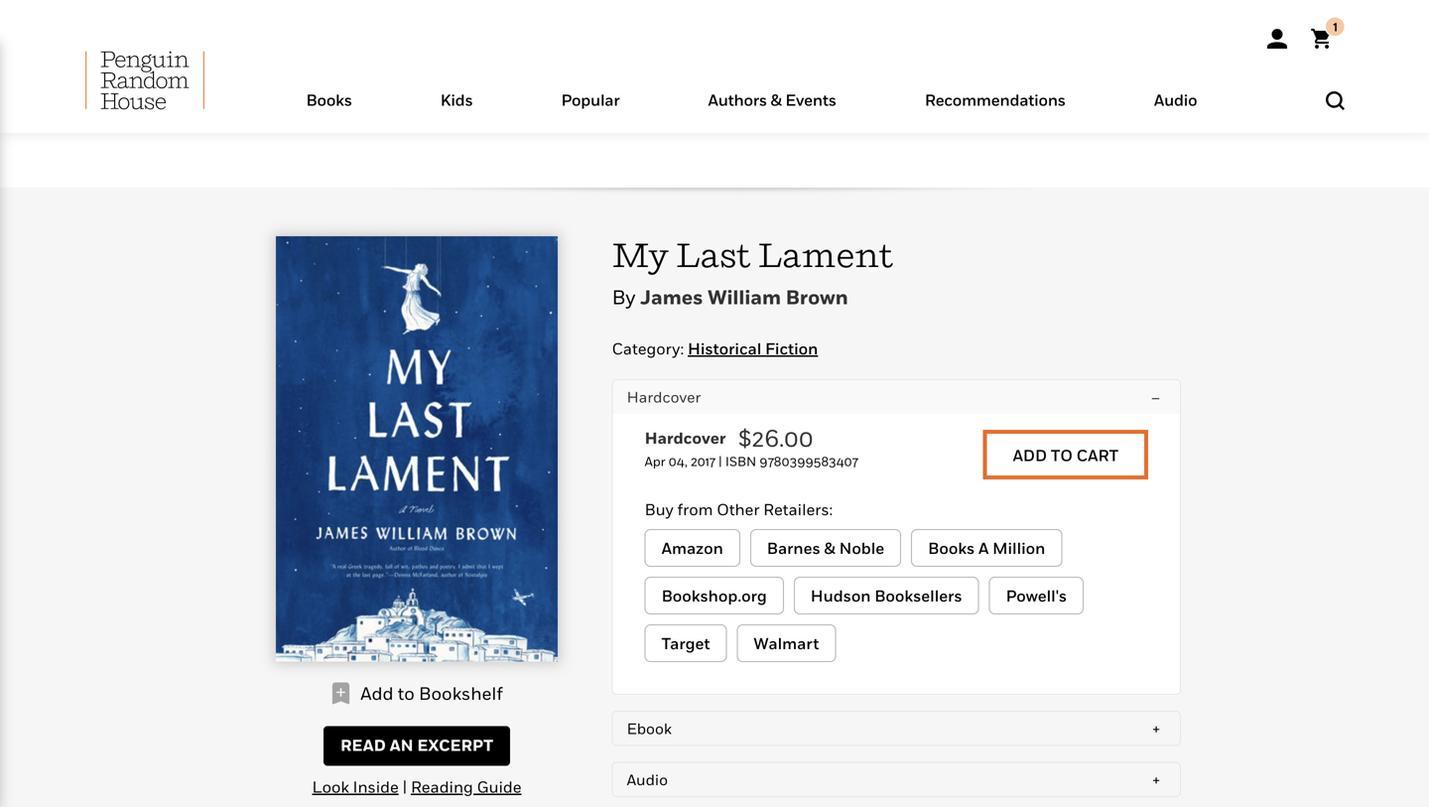 Task type: locate. For each thing, give the bounding box(es) containing it.
by james william brown
[[612, 285, 848, 309]]

+ for ebook
[[1153, 719, 1161, 737]]

recommendations link
[[925, 90, 1066, 133]]

buy from other retailers:
[[645, 500, 833, 519]]

my last lament by james william brown image
[[276, 236, 558, 661]]

&
[[771, 90, 782, 109], [824, 538, 836, 557]]

books inside dropdown button
[[306, 90, 352, 109]]

walmart link
[[737, 624, 836, 662]]

| right inside
[[403, 777, 407, 796]]

0 horizontal spatial |
[[403, 777, 407, 796]]

add for add to cart
[[1013, 446, 1048, 464]]

0 horizontal spatial &
[[771, 90, 782, 109]]

& inside authors & events link
[[771, 90, 782, 109]]

million
[[993, 538, 1046, 557]]

amazon link
[[645, 529, 740, 567]]

+
[[1153, 719, 1161, 737], [1153, 770, 1161, 789]]

authors & events link
[[708, 90, 837, 133]]

0 vertical spatial add
[[1013, 446, 1048, 464]]

to up the an
[[398, 682, 415, 704]]

kids button
[[396, 85, 517, 133]]

reading
[[411, 777, 473, 796]]

booksellers
[[875, 586, 963, 605]]

0 vertical spatial |
[[719, 453, 722, 469]]

to
[[1051, 446, 1073, 464], [398, 682, 415, 704]]

1 + from the top
[[1153, 719, 1161, 737]]

& left events
[[771, 90, 782, 109]]

add inside add to cart button
[[1013, 446, 1048, 464]]

1 horizontal spatial add
[[1013, 446, 1048, 464]]

1 vertical spatial books
[[928, 538, 975, 557]]

0 horizontal spatial audio
[[627, 770, 668, 789]]

0 vertical spatial &
[[771, 90, 782, 109]]

audio
[[1154, 90, 1198, 109], [627, 770, 668, 789]]

historical fiction link
[[688, 339, 818, 358]]

1 vertical spatial &
[[824, 538, 836, 557]]

my
[[612, 234, 669, 274]]

add up read
[[361, 682, 394, 704]]

popular
[[561, 90, 620, 109]]

1 vertical spatial audio
[[627, 770, 668, 789]]

–
[[1152, 388, 1161, 406]]

an
[[390, 735, 414, 754]]

0 vertical spatial +
[[1153, 719, 1161, 737]]

recommendations
[[925, 90, 1066, 109]]

a
[[979, 538, 989, 557]]

last
[[676, 234, 751, 274]]

read an excerpt
[[340, 735, 493, 754]]

add to cart
[[1013, 446, 1119, 464]]

2 + from the top
[[1153, 770, 1161, 789]]

barnes & noble
[[767, 538, 885, 557]]

william
[[708, 285, 781, 309]]

1 horizontal spatial audio
[[1154, 90, 1198, 109]]

lament
[[758, 234, 894, 274]]

audio button
[[1110, 85, 1242, 133]]

hardcover up 04,
[[645, 428, 726, 447]]

to left cart
[[1051, 446, 1073, 464]]

& left noble
[[824, 538, 836, 557]]

apr
[[645, 453, 666, 469]]

hardcover down category:
[[627, 388, 701, 406]]

add
[[1013, 446, 1048, 464], [361, 682, 394, 704]]

1 horizontal spatial to
[[1051, 446, 1073, 464]]

& for barnes
[[824, 538, 836, 557]]

1 vertical spatial hardcover
[[645, 428, 726, 447]]

|
[[719, 453, 722, 469], [403, 777, 407, 796]]

penguin random house image
[[85, 51, 205, 110]]

add to cart button
[[983, 430, 1149, 479]]

barnes
[[767, 538, 821, 557]]

authors & events button
[[664, 85, 881, 133]]

hudson booksellers
[[811, 586, 963, 605]]

books for books
[[306, 90, 352, 109]]

inside
[[353, 777, 399, 796]]

barnes & noble link
[[750, 529, 902, 567]]

0 vertical spatial books
[[306, 90, 352, 109]]

1 vertical spatial to
[[398, 682, 415, 704]]

powell's link
[[989, 577, 1084, 614]]

hardcover
[[627, 388, 701, 406], [645, 428, 726, 447]]

books button
[[262, 85, 396, 133]]

0 horizontal spatial to
[[398, 682, 415, 704]]

1 vertical spatial add
[[361, 682, 394, 704]]

add left cart
[[1013, 446, 1048, 464]]

04,
[[669, 453, 688, 469]]

to inside button
[[1051, 446, 1073, 464]]

+ for audio
[[1153, 770, 1161, 789]]

1 horizontal spatial books
[[928, 538, 975, 557]]

bookshop.org link
[[645, 577, 784, 614]]

0 vertical spatial audio
[[1154, 90, 1198, 109]]

1 horizontal spatial &
[[824, 538, 836, 557]]

| right "2017"
[[719, 453, 722, 469]]

books a million link
[[912, 529, 1063, 567]]

to for bookshelf
[[398, 682, 415, 704]]

main navigation element
[[37, 51, 1393, 133]]

books
[[306, 90, 352, 109], [928, 538, 975, 557]]

look
[[312, 777, 349, 796]]

0 horizontal spatial add
[[361, 682, 394, 704]]

1 vertical spatial +
[[1153, 770, 1161, 789]]

target
[[662, 634, 710, 653]]

audio link
[[1154, 90, 1198, 133]]

0 horizontal spatial books
[[306, 90, 352, 109]]

0 vertical spatial to
[[1051, 446, 1073, 464]]

read an excerpt link
[[324, 726, 510, 766]]

& inside the barnes & noble link
[[824, 538, 836, 557]]



Task type: describe. For each thing, give the bounding box(es) containing it.
& for authors
[[771, 90, 782, 109]]

other
[[717, 500, 760, 519]]

search image
[[1326, 91, 1345, 110]]

category:
[[612, 339, 684, 358]]

by
[[612, 285, 636, 309]]

historical
[[688, 339, 762, 358]]

apr 04, 2017 | isbn 9780399583407
[[645, 453, 858, 469]]

add to bookshelf
[[361, 682, 503, 704]]

category: historical fiction
[[612, 339, 818, 358]]

bookshop.org
[[662, 586, 767, 605]]

look inside link
[[312, 777, 399, 796]]

my last lament
[[612, 234, 894, 274]]

books link
[[306, 90, 352, 133]]

bookshelf
[[419, 682, 503, 704]]

2017
[[691, 453, 716, 469]]

shopping cart image
[[1311, 17, 1345, 49]]

$26.00
[[738, 423, 814, 452]]

books for books a million
[[928, 538, 975, 557]]

9780399583407
[[760, 453, 858, 469]]

authors
[[708, 90, 767, 109]]

powell's
[[1006, 586, 1067, 605]]

walmart
[[754, 634, 819, 653]]

audio inside dropdown button
[[1154, 90, 1198, 109]]

target link
[[645, 624, 727, 662]]

arrows alt image
[[533, 635, 550, 655]]

ebook
[[627, 719, 672, 737]]

1 horizontal spatial |
[[719, 453, 722, 469]]

reading guide link
[[411, 777, 522, 796]]

0 vertical spatial hardcover
[[627, 388, 701, 406]]

authors & events
[[708, 90, 837, 109]]

1 vertical spatial |
[[403, 777, 407, 796]]

james william brown link
[[640, 285, 848, 309]]

james
[[640, 285, 703, 309]]

fiction
[[765, 339, 818, 358]]

kids link
[[441, 90, 473, 133]]

cart
[[1077, 446, 1119, 464]]

hardcover link
[[645, 428, 738, 453]]

retailers:
[[764, 500, 833, 519]]

from
[[678, 500, 713, 519]]

events
[[786, 90, 837, 109]]

isbn
[[726, 453, 757, 469]]

amazon
[[662, 538, 724, 557]]

noble
[[840, 538, 885, 557]]

to for cart
[[1051, 446, 1073, 464]]

popular button
[[517, 85, 664, 133]]

add for add to bookshelf
[[361, 682, 394, 704]]

kids
[[441, 90, 473, 109]]

recommendations button
[[881, 85, 1110, 133]]

read
[[340, 735, 386, 754]]

brown
[[786, 285, 848, 309]]

hudson booksellers link
[[794, 577, 979, 614]]

excerpt
[[417, 735, 493, 754]]

sign in image
[[1268, 29, 1288, 49]]

look inside | reading guide
[[312, 777, 522, 796]]

hudson
[[811, 586, 871, 605]]

books a million
[[928, 538, 1046, 557]]

buy
[[645, 500, 674, 519]]

guide
[[477, 777, 522, 796]]



Task type: vqa. For each thing, say whether or not it's contained in the screenshot.
Something, Someday image
no



